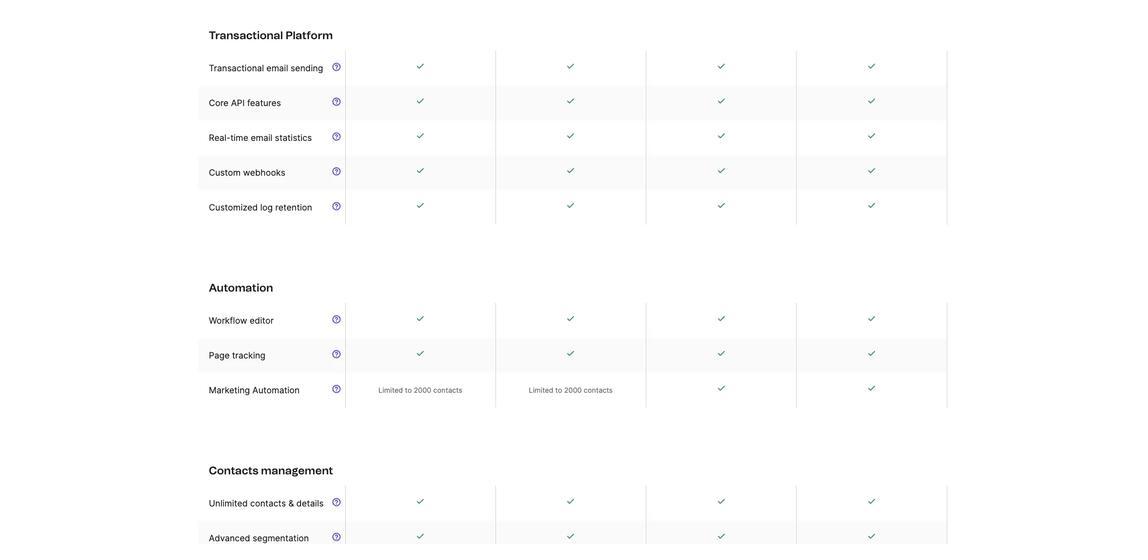 Task type: describe. For each thing, give the bounding box(es) containing it.
marketing
[[209, 385, 250, 396]]

2 limited from the left
[[529, 386, 553, 395]]

tracking
[[232, 350, 266, 361]]

unlimited
[[209, 498, 248, 509]]

webhooks
[[243, 167, 285, 178]]

1 vertical spatial automation
[[252, 385, 300, 396]]

2 horizontal spatial contacts
[[584, 386, 613, 395]]

log
[[260, 202, 273, 213]]

time
[[230, 132, 248, 143]]

editor
[[250, 315, 274, 326]]

custom
[[209, 167, 241, 178]]

1 vertical spatial email
[[251, 132, 272, 143]]

contacts management
[[209, 464, 333, 478]]

0 vertical spatial automation
[[209, 282, 273, 295]]

2 2000 from the left
[[564, 386, 582, 395]]

1 to from the left
[[405, 386, 412, 395]]

segmentation
[[253, 533, 309, 544]]

features
[[247, 97, 281, 108]]

1 limited to 2000 contacts from the left
[[379, 386, 462, 395]]

&
[[288, 498, 294, 509]]

2 to from the left
[[555, 386, 562, 395]]

transactional for transactional email sending
[[209, 63, 264, 74]]

customized
[[209, 202, 258, 213]]

1 2000 from the left
[[414, 386, 431, 395]]

api
[[231, 97, 245, 108]]

contacts
[[209, 464, 258, 478]]

statistics
[[275, 132, 312, 143]]

workflow editor
[[209, 315, 274, 326]]

retention
[[275, 202, 312, 213]]



Task type: locate. For each thing, give the bounding box(es) containing it.
0 horizontal spatial limited to 2000 contacts
[[379, 386, 462, 395]]

0 vertical spatial email
[[266, 63, 288, 74]]

1 horizontal spatial to
[[555, 386, 562, 395]]

1 horizontal spatial limited to 2000 contacts
[[529, 386, 613, 395]]

email
[[266, 63, 288, 74], [251, 132, 272, 143]]

management
[[261, 464, 333, 478]]

2000
[[414, 386, 431, 395], [564, 386, 582, 395]]

unlimited contacts & details
[[209, 498, 324, 509]]

2 limited to 2000 contacts from the left
[[529, 386, 613, 395]]

1 transactional from the top
[[209, 29, 283, 42]]

automation down tracking
[[252, 385, 300, 396]]

0 horizontal spatial to
[[405, 386, 412, 395]]

automation
[[209, 282, 273, 295], [252, 385, 300, 396]]

real-time email statistics
[[209, 132, 312, 143]]

transactional email sending
[[209, 63, 323, 74]]

0 horizontal spatial contacts
[[250, 498, 286, 509]]

platform
[[286, 29, 333, 42]]

transactional for transactional platform
[[209, 29, 283, 42]]

advanced segmentation
[[209, 533, 309, 544]]

1 horizontal spatial 2000
[[564, 386, 582, 395]]

1 vertical spatial transactional
[[209, 63, 264, 74]]

custom webhooks
[[209, 167, 285, 178]]

customized log retention
[[209, 202, 312, 213]]

workflow
[[209, 315, 247, 326]]

limited to 2000 contacts
[[379, 386, 462, 395], [529, 386, 613, 395]]

advanced
[[209, 533, 250, 544]]

contacts
[[433, 386, 462, 395], [584, 386, 613, 395], [250, 498, 286, 509]]

transactional up transactional email sending
[[209, 29, 283, 42]]

real-
[[209, 132, 230, 143]]

1 limited from the left
[[379, 386, 403, 395]]

email right time
[[251, 132, 272, 143]]

2 transactional from the top
[[209, 63, 264, 74]]

details
[[296, 498, 324, 509]]

0 horizontal spatial limited
[[379, 386, 403, 395]]

1 horizontal spatial contacts
[[433, 386, 462, 395]]

page tracking
[[209, 350, 266, 361]]

marketing automation
[[209, 385, 300, 396]]

email left sending
[[266, 63, 288, 74]]

sending
[[291, 63, 323, 74]]

transactional up api
[[209, 63, 264, 74]]

automation up workflow editor
[[209, 282, 273, 295]]

transactional platform
[[209, 29, 333, 42]]

core
[[209, 97, 229, 108]]

core api features
[[209, 97, 281, 108]]

1 horizontal spatial limited
[[529, 386, 553, 395]]

0 horizontal spatial 2000
[[414, 386, 431, 395]]

limited
[[379, 386, 403, 395], [529, 386, 553, 395]]

0 vertical spatial transactional
[[209, 29, 283, 42]]

to
[[405, 386, 412, 395], [555, 386, 562, 395]]

transactional
[[209, 29, 283, 42], [209, 63, 264, 74]]

page
[[209, 350, 230, 361]]



Task type: vqa. For each thing, say whether or not it's contained in the screenshot.
webhooks at left top
yes



